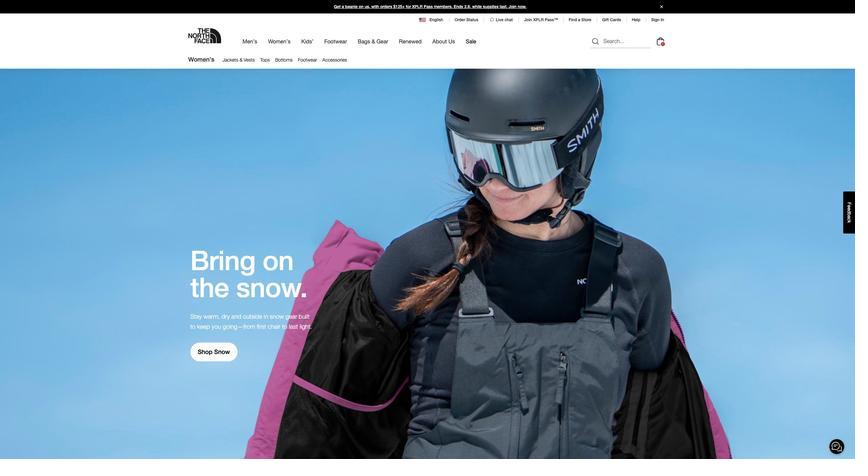 Task type: locate. For each thing, give the bounding box(es) containing it.
1
[[662, 42, 664, 46]]

to
[[190, 324, 195, 331], [282, 324, 287, 331]]

0 vertical spatial footwear
[[324, 38, 347, 44]]

help link
[[632, 18, 641, 22]]

& left gear
[[372, 38, 375, 44]]

0 vertical spatial join
[[509, 4, 517, 9]]

0 horizontal spatial women's
[[188, 56, 214, 63]]

bottoms button
[[272, 56, 295, 64]]

a
[[342, 4, 344, 9], [578, 18, 580, 22], [847, 216, 852, 218]]

shop snow link
[[190, 343, 237, 362]]

gift
[[602, 18, 609, 22]]

main content
[[0, 51, 855, 460]]

a right find
[[578, 18, 580, 22]]

2 e from the top
[[847, 208, 852, 211]]

for
[[406, 4, 411, 9]]

vests
[[244, 57, 255, 63]]

d
[[847, 211, 852, 213]]

find
[[569, 18, 577, 22]]

0 vertical spatial a
[[342, 4, 344, 9]]

shop snow
[[198, 349, 230, 356]]

renewed
[[399, 38, 422, 44]]

women's up bottoms
[[268, 38, 291, 44]]

xplr right for
[[412, 4, 423, 9]]

sale link
[[466, 32, 476, 50]]

kids' link
[[301, 32, 314, 50]]

0 vertical spatial &
[[372, 38, 375, 44]]

the north face home page image
[[188, 28, 221, 43]]

e up d
[[847, 205, 852, 208]]

k
[[847, 221, 852, 223]]

about us link
[[432, 32, 455, 50]]

accessories
[[322, 57, 347, 63]]

footwear
[[324, 38, 347, 44], [298, 57, 317, 63]]

women's
[[268, 38, 291, 44], [188, 56, 214, 63]]

outside
[[243, 313, 262, 321]]

xplr left pass™
[[533, 18, 544, 22]]

order status
[[455, 18, 478, 22]]

1 horizontal spatial on
[[359, 4, 364, 9]]

ends
[[454, 4, 463, 9]]

live chat button
[[489, 17, 513, 23]]

1 horizontal spatial join
[[524, 18, 532, 22]]

on
[[359, 4, 364, 9], [263, 245, 294, 277]]

tops button
[[257, 56, 272, 64]]

0 horizontal spatial xplr
[[412, 4, 423, 9]]

1 to from the left
[[190, 324, 195, 331]]

1 vertical spatial on
[[263, 245, 294, 277]]

0 horizontal spatial join
[[509, 4, 517, 9]]

find a store link
[[569, 18, 591, 22]]

e up the b on the right top of the page
[[847, 208, 852, 211]]

to down stay
[[190, 324, 195, 331]]

to left last
[[282, 324, 287, 331]]

1 vertical spatial join
[[524, 18, 532, 22]]

light.
[[300, 324, 312, 331]]

store
[[581, 18, 591, 22]]

footwear link
[[324, 32, 347, 50]]

accessories button
[[320, 56, 350, 64]]

a up k
[[847, 216, 852, 218]]

order
[[455, 18, 465, 22]]

1 link
[[655, 36, 666, 47]]

jackets
[[223, 57, 238, 63]]

0 horizontal spatial on
[[263, 245, 294, 277]]

& inside button
[[240, 57, 242, 63]]

2 to from the left
[[282, 324, 287, 331]]

1 horizontal spatial footwear
[[324, 38, 347, 44]]

dry
[[222, 313, 230, 321]]

shop
[[198, 349, 213, 356]]

women's down the north face home page image
[[188, 56, 214, 63]]

1 horizontal spatial a
[[578, 18, 580, 22]]

a inside "button"
[[847, 216, 852, 218]]

while
[[472, 4, 482, 9]]

footwear down kids' link
[[298, 57, 317, 63]]

search all image
[[591, 37, 599, 45]]

1 horizontal spatial women's
[[268, 38, 291, 44]]

0 horizontal spatial &
[[240, 57, 242, 63]]

1 vertical spatial &
[[240, 57, 242, 63]]

0 horizontal spatial a
[[342, 4, 344, 9]]

1 horizontal spatial to
[[282, 324, 287, 331]]

with
[[371, 4, 379, 9]]

stay
[[190, 313, 202, 321]]

2 horizontal spatial a
[[847, 216, 852, 218]]

footwear up accessories
[[324, 38, 347, 44]]

2 vertical spatial a
[[847, 216, 852, 218]]

gear
[[377, 38, 388, 44]]

1 horizontal spatial &
[[372, 38, 375, 44]]

men's link
[[243, 32, 257, 50]]

women's link
[[268, 32, 291, 50]]

& left vests
[[240, 57, 242, 63]]

0 horizontal spatial footwear
[[298, 57, 317, 63]]

join xplr pass™
[[524, 18, 558, 22]]

1 vertical spatial xplr
[[533, 18, 544, 22]]

bags & gear link
[[358, 32, 388, 50]]

snow
[[270, 313, 284, 321]]

footwear inside button
[[298, 57, 317, 63]]

a right get
[[342, 4, 344, 9]]

join down now.
[[524, 18, 532, 22]]

2.6,
[[464, 4, 471, 9]]

join right last.
[[509, 4, 517, 9]]

last
[[289, 324, 298, 331]]

1 vertical spatial a
[[578, 18, 580, 22]]

xplr
[[412, 4, 423, 9], [533, 18, 544, 22]]

a for beanie
[[342, 4, 344, 9]]

on the mountain, a person is wearing the insulated freedom bibs and taking off an insulated freedom jacket. "text reads: for the kids. and the kids at heart." image
[[0, 69, 855, 460]]

0 vertical spatial women's
[[268, 38, 291, 44]]

sign in button
[[651, 18, 664, 22]]

join
[[509, 4, 517, 9], [524, 18, 532, 22]]

gear
[[286, 313, 297, 321]]

e
[[847, 205, 852, 208], [847, 208, 852, 211]]

snow
[[214, 349, 230, 356]]

going—from
[[223, 324, 255, 331]]

c
[[847, 218, 852, 221]]

beanie
[[345, 4, 358, 9]]

&
[[372, 38, 375, 44], [240, 57, 242, 63]]

0 vertical spatial xplr
[[412, 4, 423, 9]]

0 horizontal spatial to
[[190, 324, 195, 331]]

get a beanie on us, with orders $125+ for xplr pass members. ends 2.6, while supplies last. join now. link
[[0, 0, 855, 13]]

us,
[[365, 4, 370, 9]]

get
[[334, 4, 341, 9]]

close image
[[657, 5, 666, 8]]

1 vertical spatial footwear
[[298, 57, 317, 63]]



Task type: describe. For each thing, give the bounding box(es) containing it.
orders
[[380, 4, 392, 9]]

sign
[[651, 18, 660, 22]]

f
[[847, 202, 852, 205]]

men's
[[243, 38, 257, 44]]

keep
[[197, 324, 210, 331]]

renewed link
[[399, 32, 422, 50]]

f e e d b a c k button
[[843, 192, 855, 234]]

footwear for footwear link
[[324, 38, 347, 44]]

chat
[[505, 18, 513, 22]]

built
[[299, 313, 310, 321]]

about us
[[432, 38, 455, 44]]

bags
[[358, 38, 370, 44]]

bring on
[[190, 245, 294, 277]]

the snow.
[[190, 272, 307, 304]]

and
[[231, 313, 241, 321]]

stay warm, dry and outside in snow gear built to keep you going—from first chair to last light.
[[190, 313, 312, 331]]

$125+
[[393, 4, 405, 9]]

& for jackets
[[240, 57, 242, 63]]

snow.
[[236, 272, 307, 304]]

0 vertical spatial on
[[359, 4, 364, 9]]

bottoms
[[275, 57, 293, 63]]

bags & gear
[[358, 38, 388, 44]]

1 e from the top
[[847, 205, 852, 208]]

footwear for the footwear button
[[298, 57, 317, 63]]

live chat
[[496, 18, 513, 22]]

cards
[[610, 18, 621, 22]]

gift cards link
[[602, 18, 621, 22]]

b
[[847, 213, 852, 216]]

sale
[[466, 38, 476, 44]]

jackets & vests
[[223, 57, 255, 63]]

Search search field
[[590, 35, 651, 48]]

supplies
[[483, 4, 499, 9]]

you
[[212, 324, 221, 331]]

english
[[430, 18, 443, 22]]

members.
[[434, 4, 453, 9]]

footwear button
[[295, 56, 320, 64]]

in
[[264, 313, 268, 321]]

1 vertical spatial women's
[[188, 56, 214, 63]]

tops
[[260, 57, 270, 63]]

about
[[432, 38, 447, 44]]

f e e d b a c k
[[847, 202, 852, 223]]

sign in
[[651, 18, 664, 22]]

find a store
[[569, 18, 591, 22]]

kids'
[[301, 38, 314, 44]]

the
[[190, 272, 229, 304]]

in
[[661, 18, 664, 22]]

live
[[496, 18, 504, 22]]

jackets & vests button
[[220, 56, 257, 64]]

gift cards
[[602, 18, 621, 22]]

& for bags
[[372, 38, 375, 44]]

1 horizontal spatial xplr
[[533, 18, 544, 22]]

last.
[[500, 4, 508, 9]]

english link
[[419, 17, 444, 23]]

on inside main content
[[263, 245, 294, 277]]

get a beanie on us, with orders $125+ for xplr pass members. ends 2.6, while supplies last. join now.
[[334, 4, 526, 9]]

main content containing bring on
[[0, 51, 855, 460]]

now.
[[518, 4, 526, 9]]

warm,
[[204, 313, 220, 321]]

help
[[632, 18, 641, 22]]

a for store
[[578, 18, 580, 22]]

first
[[257, 324, 266, 331]]

us
[[448, 38, 455, 44]]

join xplr pass™ link
[[524, 18, 558, 22]]

bring
[[190, 245, 255, 277]]

pass
[[424, 4, 433, 9]]

status
[[466, 18, 478, 22]]

chair
[[268, 324, 280, 331]]

order status link
[[455, 18, 478, 22]]

pass™
[[545, 18, 558, 22]]



Task type: vqa. For each thing, say whether or not it's contained in the screenshot.
slippers
no



